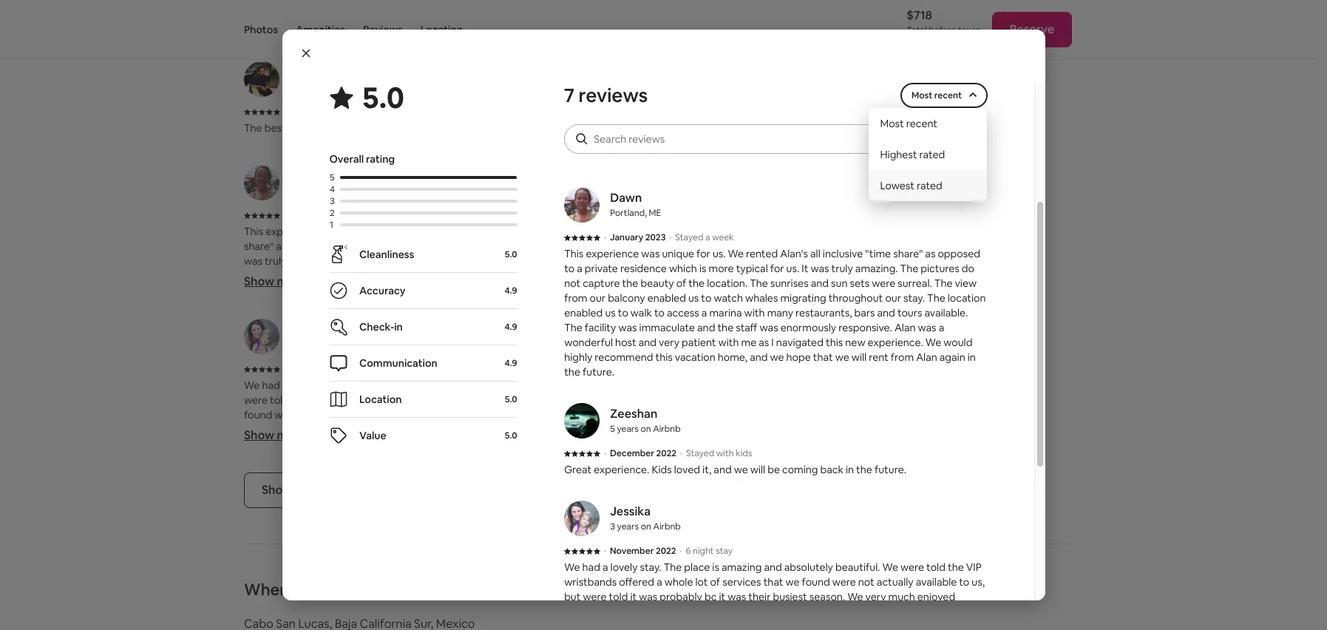 Task type: vqa. For each thing, say whether or not it's contained in the screenshot.


Task type: locate. For each thing, give the bounding box(es) containing it.
1 vertical spatial stay
[[396, 363, 413, 375]]

3
[[330, 195, 335, 207], [290, 339, 295, 351], [610, 521, 615, 533]]

us
[[325, 284, 335, 298], [689, 291, 699, 305], [326, 299, 336, 312], [605, 306, 616, 320]]

this
[[244, 225, 264, 238], [565, 247, 584, 260]]

1 horizontal spatial pictures
[[921, 262, 960, 275]]

and
[[814, 225, 832, 238], [348, 269, 366, 283], [811, 277, 829, 290], [878, 306, 896, 320], [267, 314, 285, 327], [493, 314, 511, 327], [698, 321, 716, 334], [485, 329, 503, 342], [639, 336, 657, 349], [750, 351, 768, 364], [399, 358, 417, 372], [444, 379, 462, 392], [714, 463, 732, 476], [765, 561, 783, 574]]

airbnb for 6
[[654, 521, 681, 533]]

show for show more button associated with enabled
[[244, 274, 275, 289]]

amazing. inside list
[[289, 255, 332, 268]]

lovely down november 2022 · 6 night stay
[[290, 379, 318, 392]]

wristbands inside 5.0 dialog
[[565, 576, 617, 589]]

airbnb inside zeeshan 5 years on airbnb
[[653, 423, 681, 435]]

hope inside this experience was unique for us. we rented alan's all inclusive "time share" as opposed to a private residence which is more typical for us. it was truly amazing. the pictures do not capture the beauty of the location. the sunrises and sun sets were surreal. the view from our balcony enabled us to watch whales migrating throughout our stay. the location enabled us to walk to access a marina with many restaurants, bars and tours available. the facility was immaculate and the staff was enormously responsive.  alan was a wonderful host and very patient with me as i navigated this new experience. we would highly recommend this vacation home, and we hope that we will rent from alan again in the future.
[[787, 351, 811, 364]]

overall
[[330, 152, 364, 166]]

0 horizontal spatial facility
[[381, 314, 412, 327]]

great choice up the translated
[[565, 133, 624, 146]]

1 horizontal spatial jessika 3 years on airbnb
[[610, 504, 681, 533]]

november 2022 · 6 night stay
[[290, 363, 413, 375]]

wonderful
[[410, 329, 459, 342], [565, 336, 613, 349]]

zeeshan image
[[565, 403, 600, 439]]

on for november 2022 · 6 night stay
[[321, 339, 331, 351]]

navigated up · october 2022 · stayed a week
[[777, 336, 824, 349]]

4.9
[[505, 285, 517, 297], [505, 321, 517, 333], [505, 357, 517, 369]]

jessika up · november 2022 · 6 night stay
[[610, 504, 651, 519]]

the
[[398, 121, 414, 135], [957, 225, 973, 238], [468, 255, 484, 268], [535, 255, 551, 268], [623, 277, 639, 290], [689, 277, 705, 290], [514, 314, 530, 327], [718, 321, 734, 334], [565, 365, 581, 379], [306, 373, 322, 386], [291, 394, 307, 407], [857, 463, 873, 476], [948, 561, 964, 574]]

more inside 5.0 dialog
[[709, 262, 734, 275]]

back
[[921, 225, 944, 238], [821, 463, 844, 476]]

kids for zeeshan
[[736, 448, 753, 459]]

1 horizontal spatial offered
[[619, 576, 655, 589]]

location. inside this experience was unique for us. we rented alan's all inclusive "time share" as opposed to a private residence which is more typical for us. it was truly amazing. the pictures do not capture the beauty of the location. the sunrises and sun sets were surreal. the view from our balcony enabled us to watch whales migrating throughout our stay. the location enabled us to walk to access a marina with many restaurants, bars and tours available. the facility was immaculate and the staff was enormously responsive.  alan was a wonderful host and very patient with me as i navigated this new experience. we would highly recommend this vacation home, and we hope that we will rent from alan again in the future.
[[707, 277, 748, 290]]

airbnb up november 2022 · 6 night stay
[[333, 339, 361, 351]]

private inside list
[[354, 240, 387, 253]]

i up · october 2022 · stayed a week
[[772, 336, 774, 349]]

5 up portland, me at top
[[330, 172, 334, 183]]

0 vertical spatial kids
[[712, 118, 729, 129]]

lowest rated option
[[869, 170, 987, 201]]

us.
[[393, 225, 406, 238], [556, 240, 569, 253], [713, 247, 726, 260], [787, 262, 800, 275]]

absolutely inside list
[[464, 379, 513, 392]]

show
[[678, 152, 701, 163], [244, 274, 275, 289], [244, 428, 275, 443], [262, 482, 292, 498]]

johannes image
[[664, 319, 700, 355]]

bc inside 5.0 dialog
[[705, 590, 717, 604]]

1 vertical spatial show more button
[[244, 428, 307, 443]]

0 vertical spatial most
[[913, 90, 934, 101]]

2023 down 4
[[325, 210, 346, 221]]

great experience. kids loved it, and we will be coming back in the future. down stayed with kids
[[664, 225, 973, 253]]

jessika image
[[244, 319, 280, 355], [565, 501, 600, 536]]

jessika inside 5.0 dialog
[[610, 504, 651, 519]]

stayed
[[663, 118, 691, 129], [355, 210, 383, 221], [786, 210, 815, 221], [676, 232, 704, 243], [777, 363, 806, 375], [687, 448, 715, 459]]

residence up accuracy
[[390, 240, 436, 253]]

jessika for ·
[[610, 504, 651, 519]]

reviews inside button
[[319, 482, 361, 498]]

vip
[[310, 394, 325, 407], [967, 561, 982, 574]]

lovely down · november 2022 · 6 night stay
[[611, 561, 638, 574]]

recent
[[935, 90, 963, 101], [907, 117, 938, 130]]

migrating up johannes 6 years on airbnb on the bottom right of the page
[[781, 291, 827, 305]]

on down johannes
[[741, 339, 752, 351]]

me up · january 2023 · stayed a week
[[649, 207, 662, 219]]

dawn image
[[565, 187, 600, 223], [565, 187, 600, 223]]

whales
[[382, 284, 414, 298], [746, 291, 779, 305]]

5 up "thank"
[[351, 106, 356, 118]]

recent inside most recent popup button
[[935, 90, 963, 101]]

inclusive inside 5.0 dialog
[[823, 247, 864, 260]]

2 vertical spatial 4.9
[[505, 357, 517, 369]]

great experience. kids loved it, and we will be coming back in the future.
[[664, 225, 973, 253], [565, 463, 907, 476]]

1 horizontal spatial marina
[[710, 306, 742, 320]]

beautiful. inside 5.0 dialog
[[836, 561, 881, 574]]

1 vertical spatial anyway.
[[612, 605, 650, 618]]

zeeshan image
[[565, 403, 600, 439]]

show more button for hard
[[244, 428, 307, 443]]

choice up show original button
[[692, 121, 724, 135]]

kids for miguel
[[712, 118, 729, 129]]

mexico up the 2 weeks ago · 5 night stay
[[331, 82, 360, 93]]

jessika up november 2022 · 6 night stay
[[290, 322, 331, 337]]

like inside list
[[355, 438, 371, 451]]

reviews
[[579, 83, 649, 108], [319, 482, 361, 498]]

0 horizontal spatial available
[[358, 409, 399, 422]]

0 horizontal spatial but
[[429, 409, 446, 422]]

which down · january 2023 · stayed a week
[[669, 262, 698, 275]]

rated inside the lowest rated option
[[917, 179, 943, 192]]

vacation inside 5.0 dialog
[[675, 351, 716, 364]]

years up november 2022 · 6 night stay
[[297, 339, 319, 351]]

location
[[421, 23, 463, 36], [359, 393, 402, 406]]

bc down · november 2022 · 6 night stay
[[705, 590, 717, 604]]

2 vertical spatial week
[[814, 363, 836, 375]]

be inside 5.0 dialog
[[768, 463, 781, 476]]

new inside 5.0 dialog
[[846, 336, 866, 349]]

whales up johannes
[[746, 291, 779, 305]]

me
[[329, 185, 341, 197], [649, 207, 662, 219]]

1 vertical spatial actually
[[877, 576, 914, 589]]

0 horizontal spatial 7
[[310, 482, 316, 498]]

many
[[488, 299, 514, 312], [768, 306, 794, 320]]

loved inside 5.0 dialog
[[675, 463, 701, 476]]

most up the highest
[[881, 117, 905, 130]]

week for · january 2023 · stayed a week
[[713, 232, 734, 243]]

show inside 5.0 dialog
[[678, 152, 701, 163]]

whales down cleanliness
[[382, 284, 414, 298]]

portland, down dawn
[[610, 207, 647, 219]]

bc
[[570, 409, 582, 422], [705, 590, 717, 604]]

but inside 5.0 dialog
[[565, 590, 581, 604]]

on down zeeshan
[[641, 423, 651, 435]]

sunrises up johannes 6 years on airbnb on the bottom right of the page
[[771, 277, 809, 290]]

on
[[321, 339, 331, 351], [741, 339, 752, 351], [641, 423, 651, 435], [641, 521, 652, 533]]

1 horizontal spatial season.
[[810, 590, 846, 604]]

0 horizontal spatial it,
[[703, 463, 712, 476]]

view
[[492, 269, 514, 283], [955, 277, 977, 290]]

week inside 5.0 dialog
[[713, 232, 734, 243]]

1 vertical spatial it,
[[703, 463, 712, 476]]

host inside 5.0 dialog
[[616, 336, 637, 349]]

jessika image
[[244, 319, 280, 355], [565, 501, 600, 536]]

but
[[429, 409, 446, 422], [565, 590, 581, 604]]

residence down · january 2023 · stayed a week
[[621, 262, 667, 275]]

we
[[834, 225, 848, 238], [771, 351, 785, 364], [836, 351, 850, 364], [420, 358, 434, 372], [485, 358, 499, 372], [549, 394, 563, 407], [734, 463, 748, 476], [786, 576, 800, 589]]

years for · december 2022 · stayed with kids
[[617, 423, 639, 435]]

our
[[542, 269, 558, 283], [522, 284, 538, 298], [590, 291, 606, 305], [886, 291, 902, 305]]

0 vertical spatial show more
[[244, 274, 307, 289]]

on up · november 2022 · 6 night stay
[[641, 521, 652, 533]]

2 show more button from the top
[[244, 428, 307, 443]]

great inside 5.0 dialog
[[565, 133, 590, 146]]

1 show more button from the top
[[244, 274, 307, 289]]

on for · december 2022 · stayed with kids
[[641, 423, 651, 435]]

offered down communication at the left bottom of page
[[382, 394, 418, 407]]

january down dawn portland, me
[[610, 232, 644, 243]]

jessika for november
[[290, 322, 331, 337]]

opposed inside 5.0 dialog
[[938, 247, 981, 260]]

experience down dawn portland, me
[[586, 247, 639, 260]]

this experience was unique for us. we rented alan's all inclusive "time share" as opposed to a private residence which is more typical for us. it was truly amazing. the pictures do not capture the beauty of the location. the sunrises and sun sets were surreal. the view from our balcony enabled us to watch whales migrating throughout our stay. the location enabled us to walk to access a marina with many restaurants, bars and tours available. the facility was immaculate and the staff was enormously responsive.  alan was a wonderful host and very patient with me as i navigated this new experience. we would highly recommend this vacation home, and we hope that we will rent from alan again in the future. inside 5.0 dialog
[[565, 247, 987, 379]]

typical inside list
[[506, 240, 537, 253]]

the best birthday, thank you for the care, i really felt at home
[[244, 121, 532, 135]]

0 vertical spatial services
[[486, 394, 525, 407]]

mexico down the miguel
[[634, 93, 664, 105]]

this inside list
[[244, 225, 264, 238]]

dawn image
[[244, 165, 280, 201], [244, 165, 280, 201]]

setting inside 5.0 dialog
[[727, 605, 760, 618]]

like inside 5.0 dialog
[[763, 605, 778, 618]]

reviews inside 5.0 dialog
[[579, 83, 649, 108]]

1 vertical spatial 7
[[310, 482, 316, 498]]

sun down stayed with kids
[[832, 277, 848, 290]]

0 vertical spatial location
[[421, 23, 463, 36]]

show all 7 reviews
[[262, 482, 361, 498]]

capture inside 5.0 dialog
[[583, 277, 620, 290]]

whole down · november 2022 · 6 night stay
[[665, 576, 694, 589]]

jessika 3 years on airbnb
[[290, 322, 361, 351], [610, 504, 681, 533]]

would
[[944, 336, 973, 349], [470, 343, 499, 357]]

2022 for · november 2022 · 6 night stay
[[656, 545, 677, 557]]

stayed with kids
[[786, 210, 852, 221]]

reviews down value
[[319, 482, 361, 498]]

airbnb up · october 2022 · stayed a week
[[753, 339, 781, 351]]

show for show all 7 reviews button on the left
[[262, 482, 292, 498]]

private down january 2023 · stayed a week
[[354, 240, 387, 253]]

3 up · november 2022 · 6 night stay
[[610, 521, 615, 533]]

offered down · november 2022 · 6 night stay
[[619, 576, 655, 589]]

communication
[[359, 357, 437, 370]]

balcony
[[244, 284, 281, 298], [608, 291, 646, 305]]

2023 right june
[[633, 118, 653, 129]]

rated for lowest rated
[[917, 179, 943, 192]]

sunrises down 1
[[308, 269, 346, 283]]

2 show more from the top
[[244, 428, 307, 443]]

vacation down check-
[[324, 358, 365, 372]]

1 vertical spatial private
[[585, 262, 618, 275]]

this experience was unique for us. we rented alan's all inclusive "time share" as opposed to a private residence which is more typical for us. it was truly amazing. the pictures do not capture the beauty of the location. the sunrises and sun sets were surreal. the view from our balcony enabled us to watch whales migrating throughout our stay. the location enabled us to walk to access a marina with many restaurants, bars and tours available. the facility was immaculate and the staff was enormously responsive.  alan was a wonderful host and very patient with me as i navigated this new experience. we would highly recommend this vacation home, and we hope that we will rent from alan again in the future.
[[244, 225, 582, 386], [565, 247, 987, 379]]

0 vertical spatial 2023
[[633, 118, 653, 129]]

0 vertical spatial reviews
[[579, 83, 649, 108]]

1 horizontal spatial unique
[[662, 247, 695, 260]]

airbnb inside johannes 6 years on airbnb
[[753, 339, 781, 351]]

1 vertical spatial this
[[565, 247, 584, 260]]

rated up the lowest rated option
[[920, 148, 946, 161]]

great up the translated
[[565, 133, 590, 146]]

wristbands
[[327, 394, 380, 407], [565, 576, 617, 589]]

with
[[693, 118, 710, 129], [816, 210, 834, 221], [465, 299, 486, 312], [745, 306, 765, 320], [719, 336, 739, 349], [244, 343, 265, 357], [717, 448, 734, 459]]

1 horizontal spatial access
[[667, 306, 700, 320]]

vacation down johannes
[[675, 351, 716, 364]]

1 4.9 from the top
[[505, 285, 517, 297]]

home, down the check-in
[[367, 358, 397, 372]]

whole down communication at the left bottom of page
[[428, 394, 456, 407]]

watch up johannes
[[714, 291, 743, 305]]

great inside 5.0 dialog
[[565, 463, 592, 476]]

reviews up june
[[579, 83, 649, 108]]

0 horizontal spatial surreal.
[[435, 269, 469, 283]]

1 vertical spatial 3
[[290, 339, 295, 351]]

gerardo image
[[244, 62, 280, 97]]

johannes image
[[664, 319, 700, 355]]

0 horizontal spatial whole
[[428, 394, 456, 407]]

5.0 for value
[[505, 430, 517, 442]]

1 vertical spatial vip
[[967, 561, 982, 574]]

1 vertical spatial hard
[[652, 605, 675, 618]]

show more for enabled
[[244, 274, 307, 289]]

responsive. inside list
[[302, 329, 356, 342]]

services inside list
[[486, 394, 525, 407]]

staff
[[532, 314, 554, 327], [736, 321, 758, 334]]

location.
[[244, 269, 285, 283], [707, 277, 748, 290]]

i up november 2022 · 6 night stay
[[297, 343, 300, 357]]

unique down january 2023 · stayed a week
[[342, 225, 374, 238]]

jessika 3 years on airbnb up · november 2022 · 6 night stay
[[610, 504, 681, 533]]

0 horizontal spatial new
[[371, 343, 391, 357]]

lot inside 5.0 dialog
[[696, 576, 708, 589]]

it,
[[803, 225, 812, 238], [703, 463, 712, 476]]

hard down · november 2022 · 6 night stay
[[652, 605, 675, 618]]

1 horizontal spatial sunrises
[[771, 277, 809, 290]]

1 horizontal spatial coming
[[883, 225, 918, 238]]

years up · november 2022 · 6 night stay
[[617, 521, 639, 533]]

1 vertical spatial services
[[723, 576, 762, 589]]

1 vertical spatial again
[[268, 373, 293, 386]]

0 horizontal spatial residence
[[390, 240, 436, 253]]

0 vertical spatial residence
[[390, 240, 436, 253]]

stayed for · january 2023 · stayed a week
[[676, 232, 704, 243]]

amenities
[[296, 23, 345, 36]]

us,
[[414, 409, 427, 422], [972, 576, 985, 589]]

wonderful inside 5.0 dialog
[[565, 336, 613, 349]]

5.0 for location
[[505, 394, 517, 405]]

walk down accuracy
[[351, 299, 373, 312]]

night for we
[[693, 545, 714, 557]]

balcony inside list
[[244, 284, 281, 298]]

weeks
[[297, 106, 323, 118]]

back inside 5.0 dialog
[[821, 463, 844, 476]]

stayed for · october 2022 · stayed a week
[[777, 363, 806, 375]]

in
[[946, 225, 954, 238], [394, 320, 403, 334], [968, 351, 976, 364], [296, 373, 304, 386], [301, 438, 309, 451], [846, 463, 855, 476], [708, 605, 717, 618]]

had inside 5.0 dialog
[[583, 561, 601, 574]]

alan's
[[460, 225, 488, 238], [781, 247, 809, 260]]

enormously
[[781, 321, 837, 334], [244, 329, 300, 342]]

again
[[940, 351, 966, 364], [268, 373, 293, 386]]

had
[[262, 379, 280, 392], [583, 561, 601, 574]]

1 vertical spatial that!
[[781, 605, 803, 618]]

on up november 2022 · 6 night stay
[[321, 339, 331, 351]]

stayed for · december 2022 · stayed with kids
[[687, 448, 715, 459]]

3 up november 2022 · 6 night stay
[[290, 339, 295, 351]]

stay for we
[[716, 545, 733, 557]]

years for november 2022 · 6 night stay
[[297, 339, 319, 351]]

johannes
[[710, 322, 764, 337]]

beauty inside 5.0 dialog
[[641, 277, 674, 290]]

years inside zeeshan 5 years on airbnb
[[617, 423, 639, 435]]

6 inside johannes 6 years on airbnb
[[710, 339, 715, 351]]

vip inside 5.0 dialog
[[967, 561, 982, 574]]

their inside list
[[274, 423, 296, 437]]

1 horizontal spatial watch
[[714, 291, 743, 305]]

1 vertical spatial lovely
[[611, 561, 638, 574]]

lovely
[[290, 379, 318, 392], [611, 561, 638, 574]]

0 vertical spatial us,
[[414, 409, 427, 422]]

0 vertical spatial which
[[438, 240, 467, 253]]

0 horizontal spatial portland,
[[290, 185, 327, 197]]

more
[[478, 240, 503, 253], [709, 262, 734, 275], [277, 274, 307, 289], [277, 428, 307, 443]]

portland, left 4
[[290, 185, 327, 197]]

enjoyed
[[443, 423, 481, 437], [918, 590, 956, 604]]

it, down stayed with kids
[[803, 225, 812, 238]]

show more button
[[244, 274, 307, 289], [244, 428, 307, 443]]

and inside great experience. kids loved it, and we will be coming back in the future.
[[814, 225, 832, 238]]

that
[[814, 351, 834, 364], [463, 358, 483, 372], [527, 394, 547, 407], [764, 576, 784, 589]]

anyway. inside 5.0 dialog
[[612, 605, 650, 618]]

0 horizontal spatial access
[[387, 299, 420, 312]]

watch
[[350, 284, 379, 298], [714, 291, 743, 305]]

years down johannes
[[717, 339, 739, 351]]

care,
[[416, 121, 439, 135]]

1 vertical spatial beauty
[[641, 277, 674, 290]]

rent inside 5.0 dialog
[[869, 351, 889, 364]]

0 vertical spatial vip
[[310, 394, 325, 407]]

which
[[438, 240, 467, 253], [669, 262, 698, 275]]

share" inside 5.0 dialog
[[894, 247, 923, 260]]

1 show more from the top
[[244, 274, 307, 289]]

amazing
[[402, 379, 442, 392], [722, 561, 762, 574]]

experience left 1
[[266, 225, 319, 238]]

kids inside 5.0 dialog
[[652, 463, 672, 476]]

immaculate inside list
[[435, 314, 491, 327]]

me inside dawn portland, me
[[649, 207, 662, 219]]

2 horizontal spatial all
[[811, 247, 821, 260]]

would inside 5.0 dialog
[[944, 336, 973, 349]]

0 horizontal spatial back
[[821, 463, 844, 476]]

choice inside 5.0 dialog
[[592, 133, 624, 146]]

throughout
[[465, 284, 519, 298], [829, 291, 884, 305]]

many inside this experience was unique for us. we rented alan's all inclusive "time share" as opposed to a private residence which is more typical for us. it was truly amazing. the pictures do not capture the beauty of the location. the sunrises and sun sets were surreal. the view from our balcony enabled us to watch whales migrating throughout our stay. the location enabled us to walk to access a marina with many restaurants, bars and tours available. the facility was immaculate and the staff was enormously responsive.  alan was a wonderful host and very patient with me as i navigated this new experience. we would highly recommend this vacation home, and we hope that we will rent from alan again in the future.
[[768, 306, 794, 320]]

show for show more button related to hard
[[244, 428, 275, 443]]

found
[[244, 409, 272, 422], [802, 576, 831, 589]]

choice down june
[[592, 133, 624, 146]]

january down portland, me at top
[[290, 210, 323, 221]]

night
[[358, 106, 379, 118], [373, 363, 394, 375], [693, 545, 714, 557]]

home,
[[718, 351, 748, 364], [367, 358, 397, 372]]

0 vertical spatial 6
[[710, 339, 715, 351]]

hard up show all 7 reviews
[[244, 438, 267, 451]]

as
[[276, 240, 286, 253], [926, 247, 936, 260], [759, 336, 770, 349], [285, 343, 295, 357]]

1 horizontal spatial patient
[[682, 336, 716, 349]]

great
[[664, 225, 692, 238], [565, 463, 592, 476]]

recent down before
[[935, 90, 963, 101]]

0 vertical spatial most recent
[[913, 90, 963, 101]]

0 horizontal spatial recommend
[[244, 358, 303, 372]]

dawn
[[610, 190, 642, 206]]

0 vertical spatial great experience. kids loved it, and we will be coming back in the future.
[[664, 225, 973, 253]]

migrating right accuracy
[[417, 284, 463, 298]]

1 vertical spatial much
[[889, 590, 916, 604]]

6
[[710, 339, 715, 351], [366, 363, 371, 375], [686, 545, 691, 557]]

1 vertical spatial but
[[565, 590, 581, 604]]

list box
[[869, 108, 987, 201]]

0 vertical spatial rated
[[920, 148, 946, 161]]

most up "highest rated"
[[913, 90, 934, 101]]

jessika 3 years on airbnb up november 2022 · 6 night stay
[[290, 322, 361, 351]]

great experience. kids loved it, and we will be coming back in the future. inside 5.0 dialog
[[565, 463, 907, 476]]

unique
[[342, 225, 374, 238], [662, 247, 695, 260]]

responsive. inside this experience was unique for us. we rented alan's all inclusive "time share" as opposed to a private residence which is more typical for us. it was truly amazing. the pictures do not capture the beauty of the location. the sunrises and sun sets were surreal. the view from our balcony enabled us to watch whales migrating throughout our stay. the location enabled us to walk to access a marina with many restaurants, bars and tours available. the facility was immaculate and the staff was enormously responsive.  alan was a wonderful host and very patient with me as i navigated this new experience. we would highly recommend this vacation home, and we hope that we will rent from alan again in the future.
[[839, 321, 893, 334]]

1 vertical spatial "time
[[866, 247, 892, 260]]

back inside great experience. kids loved it, and we will be coming back in the future.
[[921, 225, 944, 238]]

1 horizontal spatial inclusive
[[823, 247, 864, 260]]

great experience. kids loved it, and we will be coming back in the future. down · december 2022 · stayed with kids
[[565, 463, 907, 476]]

· october 2022 · stayed a week
[[704, 363, 836, 375]]

2 4.9 from the top
[[505, 321, 517, 333]]

night for the
[[358, 106, 379, 118]]

1 horizontal spatial view
[[955, 277, 977, 290]]

loved down · december 2022 · stayed with kids
[[675, 463, 701, 476]]

show more button for enabled
[[244, 274, 307, 289]]

i right care,
[[442, 121, 444, 135]]

years down zeeshan
[[617, 423, 639, 435]]

3 up 1
[[330, 195, 335, 207]]

unique down · january 2023 · stayed a week
[[662, 247, 695, 260]]

1 vertical spatial capture
[[583, 277, 620, 290]]

place down · november 2022 · 6 night stay
[[685, 561, 710, 574]]

anyway.
[[530, 423, 568, 437], [612, 605, 650, 618]]

share"
[[244, 240, 274, 253], [894, 247, 923, 260]]

1 horizontal spatial rented
[[746, 247, 778, 260]]

1 horizontal spatial beautiful.
[[836, 561, 881, 574]]

stay
[[381, 106, 398, 118], [396, 363, 413, 375], [716, 545, 733, 557]]

private down dawn portland, me
[[585, 262, 618, 275]]

rented
[[426, 225, 458, 238], [746, 247, 778, 260]]

1 horizontal spatial home,
[[718, 351, 748, 364]]

location right reviews button
[[421, 23, 463, 36]]

7 inside 5.0 dialog
[[565, 83, 575, 108]]

walk left johannes icon
[[631, 306, 652, 320]]

years
[[297, 339, 319, 351], [717, 339, 739, 351], [617, 423, 639, 435], [617, 521, 639, 533]]

0 horizontal spatial coming
[[783, 463, 819, 476]]

sun
[[368, 269, 385, 283], [832, 277, 848, 290]]

migrating
[[417, 284, 463, 298], [781, 291, 827, 305]]

airbnb up · november 2022 · 6 night stay
[[654, 521, 681, 533]]

airbnb up · december 2022 · stayed with kids
[[653, 423, 681, 435]]

accuracy
[[359, 284, 405, 297]]

home, down johannes
[[718, 351, 748, 364]]

marina
[[430, 299, 463, 312], [710, 306, 742, 320]]

highest rated
[[881, 148, 946, 161]]

watch up check-
[[350, 284, 379, 298]]

week
[[392, 210, 414, 221], [713, 232, 734, 243], [814, 363, 836, 375]]

0 vertical spatial setting
[[319, 438, 353, 451]]

2 down 4
[[330, 207, 335, 219]]

all inside show all 7 reviews button
[[295, 482, 307, 498]]

2023 down dawn portland, me
[[646, 232, 666, 243]]

it, down · december 2022 · stayed with kids
[[703, 463, 712, 476]]

list
[[238, 62, 1079, 473]]

it inside this experience was unique for us. we rented alan's all inclusive "time share" as opposed to a private residence which is more typical for us. it was truly amazing. the pictures do not capture the beauty of the location. the sunrises and sun sets were surreal. the view from our balcony enabled us to watch whales migrating throughout our stay. the location enabled us to walk to access a marina with many restaurants, bars and tours available. the facility was immaculate and the staff was enormously responsive.  alan was a wonderful host and very patient with me as i navigated this new experience. we would highly recommend this vacation home, and we hope that we will rent from alan again in the future.
[[802, 262, 809, 275]]

1 vertical spatial ourselves
[[565, 605, 610, 618]]

airbnb for stayed
[[653, 423, 681, 435]]

recent up "highest rated"
[[907, 117, 938, 130]]

june
[[610, 118, 631, 129]]

great up spanish at the top of page
[[664, 121, 690, 135]]

1 horizontal spatial most
[[913, 90, 934, 101]]

bc left zeeshan
[[570, 409, 582, 422]]

0 horizontal spatial enormously
[[244, 329, 300, 342]]

portland, inside dawn portland, me
[[610, 207, 647, 219]]

great inside great experience. kids loved it, and we will be coming back in the future.
[[664, 225, 692, 238]]

2 horizontal spatial 5
[[610, 423, 615, 435]]

stay inside 5.0 dialog
[[716, 545, 733, 557]]

great choice up show original button
[[664, 121, 724, 135]]

1 horizontal spatial me
[[742, 336, 757, 349]]

rated right lowest
[[917, 179, 943, 192]]

private
[[354, 240, 387, 253], [585, 262, 618, 275]]

1 horizontal spatial vacation
[[675, 351, 716, 364]]

1 horizontal spatial 5
[[351, 106, 356, 118]]

highly
[[501, 343, 529, 357], [565, 351, 593, 364]]

felt
[[474, 121, 490, 135]]

available. inside 5.0 dialog
[[925, 306, 969, 320]]

enjoyed inside list
[[443, 423, 481, 437]]

1 horizontal spatial mexico
[[634, 93, 664, 105]]

1 vertical spatial residence
[[621, 262, 667, 275]]

sun up accuracy
[[368, 269, 385, 283]]

sunrises inside 5.0 dialog
[[771, 277, 809, 290]]

5 down zeeshan
[[610, 423, 615, 435]]

0 vertical spatial 2
[[290, 106, 295, 118]]

coming inside 5.0 dialog
[[783, 463, 819, 476]]

show inside button
[[262, 482, 292, 498]]

0 horizontal spatial unique
[[342, 225, 374, 238]]

which right cleanliness
[[438, 240, 467, 253]]

list box containing most recent
[[869, 108, 987, 201]]

location up value
[[359, 393, 402, 406]]

me up january 2023 · stayed a week
[[329, 185, 341, 197]]

1 vertical spatial november
[[610, 545, 654, 557]]

at
[[492, 121, 502, 135]]

me
[[742, 336, 757, 349], [267, 343, 282, 357]]

available.
[[925, 306, 969, 320], [314, 314, 358, 327]]

place down november 2022 · 6 night stay
[[364, 379, 390, 392]]

inclusive
[[503, 225, 543, 238], [823, 247, 864, 260]]

loved down stayed with kids
[[774, 225, 800, 238]]

3 4.9 from the top
[[505, 357, 517, 369]]

1 vertical spatial jessika image
[[565, 501, 600, 536]]

1 horizontal spatial services
[[723, 576, 762, 589]]

$718 total before taxes
[[907, 7, 981, 36]]

0 horizontal spatial be
[[342, 579, 362, 600]]

2 left weeks
[[290, 106, 295, 118]]

experience.
[[694, 225, 750, 238], [868, 336, 924, 349], [394, 343, 449, 357], [594, 463, 650, 476]]

facility inside this experience was unique for us. we rented alan's all inclusive "time share" as opposed to a private residence which is more typical for us. it was truly amazing. the pictures do not capture the beauty of the location. the sunrises and sun sets were surreal. the view from our balcony enabled us to watch whales migrating throughout our stay. the location enabled us to walk to access a marina with many restaurants, bars and tours available. the facility was immaculate and the staff was enormously responsive.  alan was a wonderful host and very patient with me as i navigated this new experience. we would highly recommend this vacation home, and we hope that we will rent from alan again in the future.
[[585, 321, 617, 334]]

navigated up november 2022 · 6 night stay
[[302, 343, 349, 357]]

1 horizontal spatial much
[[889, 590, 916, 604]]

0 vertical spatial 3
[[330, 195, 335, 207]]



Task type: describe. For each thing, give the bounding box(es) containing it.
0 horizontal spatial i
[[297, 343, 300, 357]]

0 horizontal spatial me
[[267, 343, 282, 357]]

zeeshan
[[610, 406, 658, 422]]

hard inside list
[[244, 438, 267, 451]]

walk inside 5.0 dialog
[[631, 306, 652, 320]]

0 horizontal spatial marina
[[430, 299, 463, 312]]

highest
[[881, 148, 918, 161]]

0 vertical spatial experience
[[266, 225, 319, 238]]

you'll
[[299, 579, 339, 600]]

not inside this experience was unique for us. we rented alan's all inclusive "time share" as opposed to a private residence which is more typical for us. it was truly amazing. the pictures do not capture the beauty of the location. the sunrises and sun sets were surreal. the view from our balcony enabled us to watch whales migrating throughout our stay. the location enabled us to walk to access a marina with many restaurants, bars and tours available. the facility was immaculate and the staff was enormously responsive.  alan was a wonderful host and very patient with me as i navigated this new experience. we would highly recommend this vacation home, and we hope that we will rent from alan again in the future.
[[565, 277, 581, 290]]

0 horizontal spatial me
[[329, 185, 341, 197]]

0 horizontal spatial patient
[[528, 329, 562, 342]]

found inside 5.0 dialog
[[802, 576, 831, 589]]

whole inside list
[[428, 394, 456, 407]]

most inside popup button
[[913, 90, 934, 101]]

location. inside list
[[244, 269, 285, 283]]

0 vertical spatial unique
[[342, 225, 374, 238]]

0 horizontal spatial offered
[[382, 394, 418, 407]]

watch inside 5.0 dialog
[[714, 291, 743, 305]]

reserve button
[[993, 12, 1073, 47]]

0 horizontal spatial sets
[[387, 269, 407, 283]]

1 vertical spatial most recent
[[881, 117, 938, 130]]

alan's inside 5.0 dialog
[[781, 247, 809, 260]]

0 horizontal spatial 5
[[330, 172, 334, 183]]

2023 for miguel
[[633, 118, 653, 129]]

value
[[359, 429, 386, 442]]

kids inside great experience. kids loved it, and we will be coming back in the future.
[[752, 225, 772, 238]]

5.0 dialog
[[282, 30, 1046, 619]]

3 for ·
[[610, 521, 615, 533]]

show more for hard
[[244, 428, 307, 443]]

0 horizontal spatial watch
[[350, 284, 379, 298]]

facility inside list
[[381, 314, 412, 327]]

0 vertical spatial that!
[[373, 438, 395, 451]]

january inside 5.0 dialog
[[610, 232, 644, 243]]

0 vertical spatial anyway.
[[530, 423, 568, 437]]

Search reviews, Press 'Enter' to search text field
[[594, 132, 972, 146]]

show original button
[[678, 152, 734, 163]]

really
[[446, 121, 472, 135]]

0 horizontal spatial truly
[[265, 255, 287, 268]]

0 vertical spatial "time
[[545, 225, 571, 238]]

0 horizontal spatial probably
[[525, 409, 568, 422]]

rented inside list
[[426, 225, 458, 238]]

lovely inside 5.0 dialog
[[611, 561, 638, 574]]

all inside 5.0 dialog
[[811, 247, 821, 260]]

reviews button
[[363, 0, 403, 59]]

miguel
[[610, 76, 647, 92]]

0 vertical spatial found
[[244, 409, 272, 422]]

0 vertical spatial it
[[571, 240, 578, 253]]

0 horizontal spatial had
[[262, 379, 280, 392]]

0 vertical spatial inclusive
[[503, 225, 543, 238]]

0 vertical spatial but
[[429, 409, 446, 422]]

miguel leon, mexico
[[610, 76, 664, 105]]

bars inside list
[[244, 314, 265, 327]]

restaurants, inside 5.0 dialog
[[796, 306, 853, 320]]

reviews
[[363, 23, 403, 36]]

0 horizontal spatial host
[[461, 329, 482, 342]]

4.9 for check-in
[[505, 321, 517, 333]]

check-
[[359, 320, 394, 334]]

0 vertical spatial jessika image
[[244, 319, 280, 355]]

years for · november 2022 · 6 night stay
[[617, 521, 639, 533]]

ourselves inside 5.0 dialog
[[565, 605, 610, 618]]

0 vertical spatial busiest
[[298, 423, 332, 437]]

tours inside this experience was unique for us. we rented alan's all inclusive "time share" as opposed to a private residence which is more typical for us. it was truly amazing. the pictures do not capture the beauty of the location. the sunrises and sun sets were surreal. the view from our balcony enabled us to watch whales migrating throughout our stay. the location enabled us to walk to access a marina with many restaurants, bars and tours available. the facility was immaculate and the staff was enormously responsive.  alan was a wonderful host and very patient with me as i navigated this new experience. we would highly recommend this vacation home, and we hope that we will rent from alan again in the future.
[[898, 306, 923, 320]]

· december 2022 · stayed with kids
[[605, 448, 753, 459]]

october
[[710, 363, 746, 375]]

0 horizontal spatial setting
[[319, 438, 353, 451]]

2 for 2
[[330, 207, 335, 219]]

immaculate inside this experience was unique for us. we rented alan's all inclusive "time share" as opposed to a private residence which is more typical for us. it was truly amazing. the pictures do not capture the beauty of the location. the sunrises and sun sets were surreal. the view from our balcony enabled us to watch whales migrating throughout our stay. the location enabled us to walk to access a marina with many restaurants, bars and tours available. the facility was immaculate and the staff was enormously responsive.  alan was a wonderful host and very patient with me as i navigated this new experience. we would highly recommend this vacation home, and we hope that we will rent from alan again in the future.
[[640, 321, 695, 334]]

miguel image
[[565, 73, 600, 109]]

again inside list
[[268, 373, 293, 386]]

original
[[703, 152, 734, 163]]

1 horizontal spatial jessika image
[[565, 501, 600, 536]]

0 horizontal spatial hope
[[436, 358, 460, 372]]

place inside 5.0 dialog
[[685, 561, 710, 574]]

1 horizontal spatial location
[[421, 23, 463, 36]]

you
[[362, 121, 379, 135]]

wristbands inside list
[[327, 394, 380, 407]]

4.9 for accuracy
[[505, 285, 517, 297]]

1 vertical spatial most
[[881, 117, 905, 130]]

0 horizontal spatial bc
[[570, 409, 582, 422]]

busiest inside 5.0 dialog
[[773, 590, 808, 604]]

0 horizontal spatial location
[[244, 299, 282, 312]]

this inside this experience was unique for us. we rented alan's all inclusive "time share" as opposed to a private residence which is more typical for us. it was truly amazing. the pictures do not capture the beauty of the location. the sunrises and sun sets were surreal. the view from our balcony enabled us to watch whales migrating throughout our stay. the location enabled us to walk to access a marina with many restaurants, bars and tours available. the facility was immaculate and the staff was enormously responsive.  alan was a wonderful host and very patient with me as i navigated this new experience. we would highly recommend this vacation home, and we hope that we will rent from alan again in the future.
[[565, 247, 584, 260]]

0 horizontal spatial january
[[290, 210, 323, 221]]

amazing inside 5.0 dialog
[[722, 561, 762, 574]]

view inside 5.0 dialog
[[955, 277, 977, 290]]

miguel image
[[565, 73, 600, 109]]

actually inside 5.0 dialog
[[877, 576, 914, 589]]

dawn portland, me
[[610, 190, 662, 219]]

zapopan,
[[290, 82, 329, 93]]

home, inside 5.0 dialog
[[718, 351, 748, 364]]

ourselves inside list
[[483, 423, 528, 437]]

sets inside 5.0 dialog
[[850, 277, 870, 290]]

list box inside 5.0 dialog
[[869, 108, 987, 201]]

tours inside list
[[287, 314, 312, 327]]

home
[[504, 121, 532, 135]]

jessika 3 years on airbnb for november
[[610, 504, 681, 533]]

0 horizontal spatial sunrises
[[308, 269, 346, 283]]

zapopan, mexico
[[290, 82, 360, 93]]

access inside 5.0 dialog
[[667, 306, 700, 320]]

0 horizontal spatial share"
[[244, 240, 274, 253]]

0 horizontal spatial home,
[[367, 358, 397, 372]]

staff inside 5.0 dialog
[[736, 321, 758, 334]]

whales inside 5.0 dialog
[[746, 291, 779, 305]]

recommend inside list
[[244, 358, 303, 372]]

leon,
[[610, 93, 633, 105]]

rated for highest rated
[[920, 148, 946, 161]]

zeeshan 5 years on airbnb
[[610, 406, 681, 435]]

residence inside list
[[390, 240, 436, 253]]

0 horizontal spatial migrating
[[417, 284, 463, 298]]

november inside 5.0 dialog
[[610, 545, 654, 557]]

many inside list
[[488, 299, 514, 312]]

whole inside 5.0 dialog
[[665, 576, 694, 589]]

photos button
[[244, 0, 278, 59]]

reserve
[[1010, 21, 1055, 37]]

0 horizontal spatial pictures
[[354, 255, 393, 268]]

0 horizontal spatial much
[[414, 423, 440, 437]]

0 horizontal spatial would
[[470, 343, 499, 357]]

0 horizontal spatial view
[[492, 269, 514, 283]]

photos
[[244, 23, 278, 36]]

2022 for · october 2022 · stayed a week
[[747, 363, 768, 375]]

0 vertical spatial all
[[490, 225, 501, 238]]

sun inside 5.0 dialog
[[832, 277, 848, 290]]

1
[[330, 219, 333, 231]]

1 horizontal spatial great choice
[[664, 121, 724, 135]]

loved inside great experience. kids loved it, and we will be coming back in the future.
[[774, 225, 800, 238]]

their inside 5.0 dialog
[[749, 590, 771, 604]]

2 weeks ago · 5 night stay
[[290, 106, 398, 118]]

gerardo image
[[244, 62, 280, 97]]

1 horizontal spatial jessika image
[[565, 501, 600, 536]]

0 horizontal spatial restaurants,
[[516, 299, 573, 312]]

where
[[244, 579, 295, 600]]

pictures inside 5.0 dialog
[[921, 262, 960, 275]]

2 for 2 weeks ago · 5 night stay
[[290, 106, 295, 118]]

we had a lovely stay. the place is amazing and absolutely beautiful. we were told the vip wristbands offered a whole lot of services that we found were not actually available to us, but were told it was probably bc it was their busiest season. we very much enjoyed ourselves anyway. hard not to in a setting like that! inside 5.0 dialog
[[565, 561, 985, 618]]

me inside 5.0 dialog
[[742, 336, 757, 349]]

0 horizontal spatial opposed
[[289, 240, 331, 253]]

will inside great experience. kids loved it, and we will be coming back in the future.
[[850, 225, 866, 238]]

ago
[[325, 106, 341, 118]]

location button
[[421, 0, 463, 59]]

2 horizontal spatial kids
[[836, 210, 852, 221]]

week for · october 2022 · stayed a week
[[814, 363, 836, 375]]

lowest rated
[[881, 179, 943, 192]]

most recent inside most recent popup button
[[913, 90, 963, 101]]

0 horizontal spatial mexico
[[331, 82, 360, 93]]

most recent button
[[903, 83, 987, 108]]

0 horizontal spatial sun
[[368, 269, 385, 283]]

0 horizontal spatial throughout
[[465, 284, 519, 298]]

list containing show more
[[238, 62, 1079, 473]]

lowest
[[881, 179, 915, 192]]

0 horizontal spatial walk
[[351, 299, 373, 312]]

season. inside 5.0 dialog
[[810, 590, 846, 604]]

0 horizontal spatial wonderful
[[410, 329, 459, 342]]

0 horizontal spatial lot
[[459, 394, 471, 407]]

great inside list
[[664, 121, 690, 135]]

2023 for dawn
[[646, 232, 666, 243]]

where you'll be
[[244, 579, 362, 600]]

great choice inside 5.0 dialog
[[565, 133, 624, 146]]

birthday,
[[288, 121, 330, 135]]

enormously inside list
[[244, 329, 300, 342]]

5.0 for cleanliness
[[505, 249, 517, 260]]

absolutely inside 5.0 dialog
[[785, 561, 834, 574]]

spanish
[[643, 152, 675, 163]]

0 horizontal spatial place
[[364, 379, 390, 392]]

it, inside great experience. kids loved it, and we will be coming back in the future.
[[803, 225, 812, 238]]

3 for november
[[290, 339, 295, 351]]

0 horizontal spatial beautiful.
[[516, 379, 560, 392]]

"time inside this experience was unique for us. we rented alan's all inclusive "time share" as opposed to a private residence which is more typical for us. it was truly amazing. the pictures do not capture the beauty of the location. the sunrises and sun sets were surreal. the view from our balcony enabled us to watch whales migrating throughout our stay. the location enabled us to walk to access a marina with many restaurants, bars and tours available. the facility was immaculate and the staff was enormously responsive.  alan was a wonderful host and very patient with me as i navigated this new experience. we would highly recommend this vacation home, and we hope that we will rent from alan again in the future.
[[866, 247, 892, 260]]

0 vertical spatial amazing
[[402, 379, 442, 392]]

1 vertical spatial recent
[[907, 117, 938, 130]]

translated from spanish show original
[[576, 152, 734, 163]]

0 vertical spatial available
[[358, 409, 399, 422]]

it, inside 5.0 dialog
[[703, 463, 712, 476]]

we inside great experience. kids loved it, and we will be coming back in the future.
[[834, 225, 848, 238]]

show all 7 reviews button
[[244, 473, 379, 508]]

0 horizontal spatial 6
[[366, 363, 371, 375]]

1 horizontal spatial i
[[442, 121, 444, 135]]

0 vertical spatial season.
[[335, 423, 370, 437]]

best
[[265, 121, 286, 135]]

0 horizontal spatial available.
[[314, 314, 358, 327]]

vip inside list
[[310, 394, 325, 407]]

taxes
[[959, 24, 981, 36]]

0 horizontal spatial whales
[[382, 284, 414, 298]]

residence inside this experience was unique for us. we rented alan's all inclusive "time share" as opposed to a private residence which is more typical for us. it was truly amazing. the pictures do not capture the beauty of the location. the sunrises and sun sets were surreal. the view from our balcony enabled us to watch whales migrating throughout our stay. the location enabled us to walk to access a marina with many restaurants, bars and tours available. the facility was immaculate and the staff was enormously responsive.  alan was a wonderful host and very patient with me as i navigated this new experience. we would highly recommend this vacation home, and we hope that we will rent from alan again in the future.
[[621, 262, 667, 275]]

portland, me
[[290, 185, 341, 197]]

truly inside 5.0 dialog
[[832, 262, 854, 275]]

us, inside 5.0 dialog
[[972, 576, 985, 589]]

1 vertical spatial night
[[373, 363, 394, 375]]

· june 2023 · stayed with kids
[[605, 118, 729, 129]]

the inside great experience. kids loved it, and we will be coming back in the future.
[[957, 225, 973, 238]]

that! inside 5.0 dialog
[[781, 605, 803, 618]]

0 vertical spatial alan's
[[460, 225, 488, 238]]

0 vertical spatial actually
[[319, 409, 356, 422]]

johannes 6 years on airbnb
[[710, 322, 781, 351]]

thank
[[333, 121, 360, 135]]

0 vertical spatial 5
[[351, 106, 356, 118]]

patient inside 5.0 dialog
[[682, 336, 716, 349]]

· november 2022 · 6 night stay
[[605, 545, 733, 557]]

0 horizontal spatial navigated
[[302, 343, 349, 357]]

highly inside 5.0 dialog
[[565, 351, 593, 364]]

january 2023 · stayed a week
[[290, 210, 414, 221]]

migrating inside 5.0 dialog
[[781, 291, 827, 305]]

0 horizontal spatial vacation
[[324, 358, 365, 372]]

0 horizontal spatial capture
[[429, 255, 466, 268]]

mexico inside "miguel leon, mexico"
[[634, 93, 664, 105]]

0 vertical spatial beauty
[[487, 255, 520, 268]]

cleanliness
[[359, 248, 414, 261]]

· january 2023 · stayed a week
[[605, 232, 734, 243]]

rating
[[366, 152, 395, 166]]

airbnb for night
[[333, 339, 361, 351]]

stay for the
[[381, 106, 398, 118]]

amenities button
[[296, 0, 345, 59]]

jessika 3 years on airbnb for 2022
[[290, 322, 361, 351]]

2 vertical spatial be
[[342, 579, 362, 600]]

0 vertical spatial we had a lovely stay. the place is amazing and absolutely beautiful. we were told the vip wristbands offered a whole lot of services that we found were not actually available to us, but were told it was probably bc it was their busiest season. we very much enjoyed ourselves anyway. hard not to in a setting like that!
[[244, 379, 582, 451]]

4.9 for communication
[[505, 357, 517, 369]]

4
[[330, 183, 335, 195]]

1 horizontal spatial choice
[[692, 121, 724, 135]]

probably inside 5.0 dialog
[[660, 590, 703, 604]]

0 horizontal spatial staff
[[532, 314, 554, 327]]

overall rating
[[330, 152, 395, 166]]

surreal. inside list
[[435, 269, 469, 283]]

on for · november 2022 · 6 night stay
[[641, 521, 652, 533]]

much inside 5.0 dialog
[[889, 590, 916, 604]]

2022 for · december 2022 · stayed with kids
[[657, 448, 677, 459]]

stayed for · june 2023 · stayed with kids
[[663, 118, 691, 129]]

1 vertical spatial 2023
[[325, 210, 346, 221]]

0 vertical spatial week
[[392, 210, 414, 221]]

0 horizontal spatial highly
[[501, 343, 529, 357]]

$718
[[907, 7, 933, 23]]

total
[[907, 24, 927, 36]]

check-in
[[359, 320, 403, 334]]

december
[[610, 448, 655, 459]]

translated
[[576, 152, 619, 163]]

0 vertical spatial jessika image
[[244, 319, 280, 355]]

do inside this experience was unique for us. we rented alan's all inclusive "time share" as opposed to a private residence which is more typical for us. it was truly amazing. the pictures do not capture the beauty of the location. the sunrises and sun sets were surreal. the view from our balcony enabled us to watch whales migrating throughout our stay. the location enabled us to walk to access a marina with many restaurants, bars and tours available. the facility was immaculate and the staff was enormously responsive.  alan was a wonderful host and very patient with me as i navigated this new experience. we would highly recommend this vacation home, and we hope that we will rent from alan again in the future.
[[962, 262, 975, 275]]

7 reviews
[[565, 83, 649, 108]]

bars inside this experience was unique for us. we rented alan's all inclusive "time share" as opposed to a private residence which is more typical for us. it was truly amazing. the pictures do not capture the beauty of the location. the sunrises and sun sets were surreal. the view from our balcony enabled us to watch whales migrating throughout our stay. the location enabled us to walk to access a marina with many restaurants, bars and tours available. the facility was immaculate and the staff was enormously responsive.  alan was a wonderful host and very patient with me as i navigated this new experience. we would highly recommend this vacation home, and we hope that we will rent from alan again in the future.
[[855, 306, 876, 320]]

before
[[929, 24, 957, 36]]

0 horizontal spatial rent
[[519, 358, 538, 372]]

experience inside this experience was unique for us. we rented alan's all inclusive "time share" as opposed to a private residence which is more typical for us. it was truly amazing. the pictures do not capture the beauty of the location. the sunrises and sun sets were surreal. the view from our balcony enabled us to watch whales migrating throughout our stay. the location enabled us to walk to access a marina with many restaurants, bars and tours available. the facility was immaculate and the staff was enormously responsive.  alan was a wonderful host and very patient with me as i navigated this new experience. we would highly recommend this vacation home, and we hope that we will rent from alan again in the future.
[[586, 247, 639, 260]]



